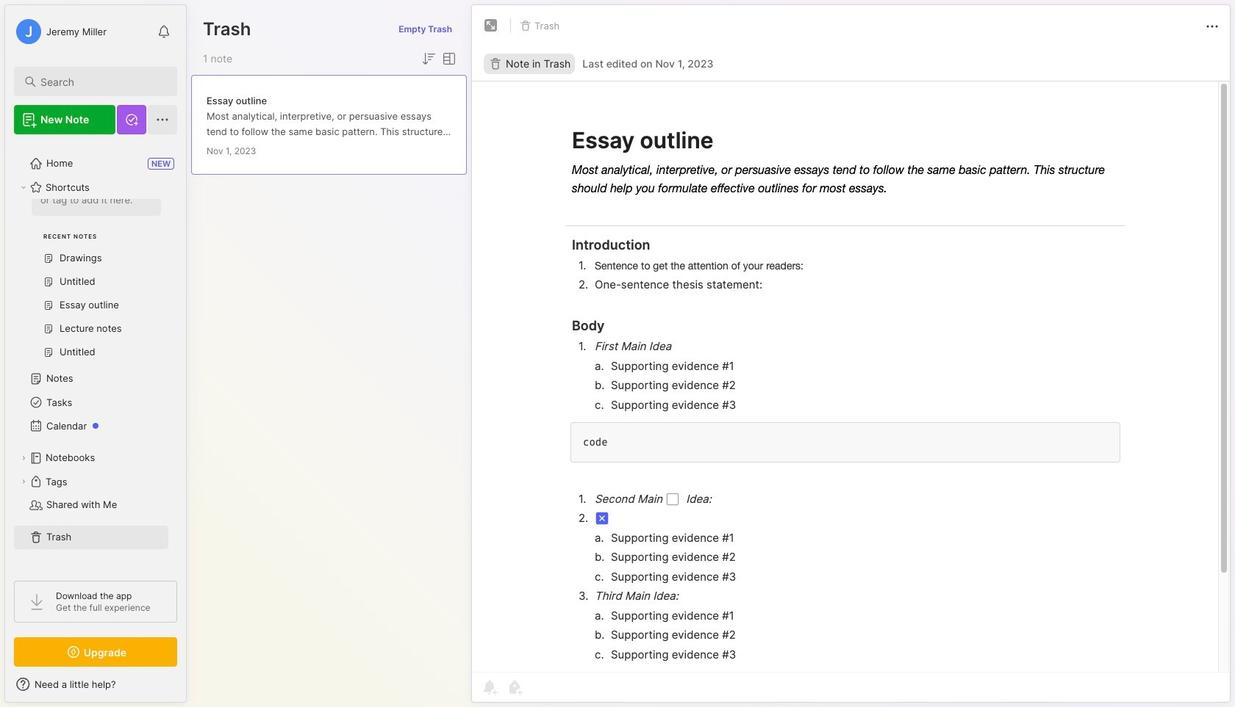 Task type: vqa. For each thing, say whether or not it's contained in the screenshot.
WHAT'S NEW Field
yes



Task type: describe. For each thing, give the bounding box(es) containing it.
View options field
[[437, 50, 458, 68]]

Account field
[[14, 17, 107, 46]]

more actions image
[[1203, 18, 1221, 35]]

Search text field
[[40, 75, 164, 89]]

expand tags image
[[19, 478, 28, 487]]

expand notebooks image
[[19, 454, 28, 463]]

Note Editor text field
[[472, 81, 1230, 673]]

group inside the main element
[[14, 124, 168, 373]]

none search field inside the main element
[[40, 73, 164, 90]]



Task type: locate. For each thing, give the bounding box(es) containing it.
expand note image
[[482, 17, 500, 35]]

tree inside the main element
[[5, 101, 186, 568]]

main element
[[0, 0, 191, 708]]

add a reminder image
[[481, 679, 498, 697]]

tree
[[5, 101, 186, 568]]

Sort options field
[[420, 50, 437, 68]]

More actions field
[[1203, 16, 1221, 35]]

group
[[14, 124, 168, 373]]

note window element
[[471, 4, 1231, 707]]

add tag image
[[506, 679, 523, 697]]

click to collapse image
[[186, 681, 197, 698]]

None search field
[[40, 73, 164, 90]]

WHAT'S NEW field
[[5, 673, 186, 697]]



